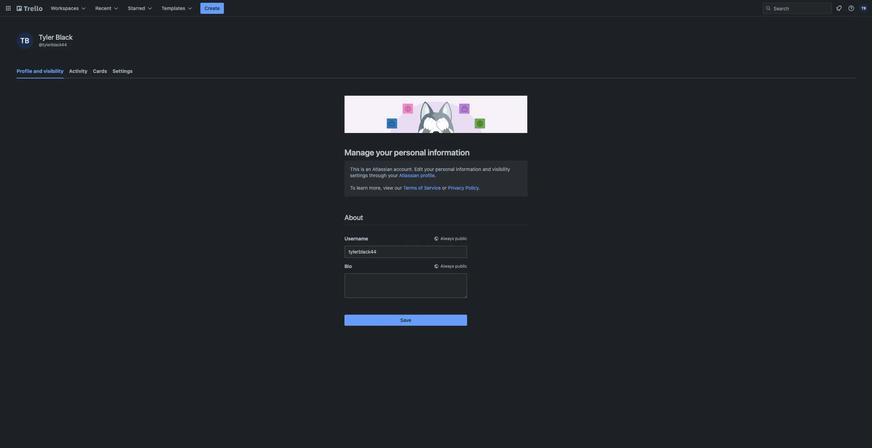 Task type: describe. For each thing, give the bounding box(es) containing it.
bio
[[345, 263, 352, 269]]

information inside "this is an atlassian account. edit your personal information and visibility settings through your"
[[456, 166, 481, 172]]

settings
[[350, 172, 368, 178]]

settings link
[[113, 65, 133, 77]]

manage your personal information
[[345, 147, 470, 157]]

black
[[56, 33, 73, 41]]

. inside . to learn more, view our
[[435, 172, 436, 178]]

cards link
[[93, 65, 107, 77]]

terms of service or privacy policy .
[[403, 185, 480, 191]]

is
[[361, 166, 364, 172]]

about
[[345, 213, 363, 221]]

policy
[[466, 185, 479, 191]]

1 horizontal spatial .
[[479, 185, 480, 191]]

terms
[[403, 185, 417, 191]]

0 vertical spatial your
[[376, 147, 392, 157]]

tyler black (tylerblack44) image
[[860, 4, 868, 12]]

starred button
[[124, 3, 156, 14]]

learn
[[357, 185, 368, 191]]

templates
[[162, 5, 185, 11]]

always for bio
[[441, 264, 454, 269]]

activity link
[[69, 65, 87, 77]]

1 horizontal spatial atlassian
[[399, 172, 419, 178]]

more,
[[369, 185, 382, 191]]

Bio text field
[[345, 273, 467, 298]]

privacy
[[448, 185, 464, 191]]

primary element
[[0, 0, 872, 17]]

create button
[[200, 3, 224, 14]]

terms of service link
[[403, 185, 441, 191]]

tyler black (tylerblack44) image
[[17, 32, 33, 49]]

visibility inside "this is an atlassian account. edit your personal information and visibility settings through your"
[[492, 166, 510, 172]]

0 horizontal spatial personal
[[394, 147, 426, 157]]

Username text field
[[345, 246, 467, 258]]

this is an atlassian account. edit your personal information and visibility settings through your
[[350, 166, 510, 178]]

create
[[205, 5, 220, 11]]

save button
[[345, 315, 467, 326]]

visibility inside profile and visibility link
[[43, 68, 64, 74]]

save
[[400, 317, 411, 323]]

personal inside "this is an atlassian account. edit your personal information and visibility settings through your"
[[435, 166, 455, 172]]

atlassian inside "this is an atlassian account. edit your personal information and visibility settings through your"
[[372, 166, 392, 172]]

manage
[[345, 147, 374, 157]]

our
[[395, 185, 402, 191]]

recent button
[[91, 3, 122, 14]]

profile
[[421, 172, 435, 178]]

username
[[345, 236, 368, 241]]

of
[[418, 185, 423, 191]]



Task type: locate. For each thing, give the bounding box(es) containing it.
information
[[428, 147, 470, 157], [456, 166, 481, 172]]

personal up account.
[[394, 147, 426, 157]]

personal up the or
[[435, 166, 455, 172]]

edit
[[414, 166, 423, 172]]

visibility
[[43, 68, 64, 74], [492, 166, 510, 172]]

always
[[441, 236, 454, 241], [441, 264, 454, 269]]

1 horizontal spatial visibility
[[492, 166, 510, 172]]

1 horizontal spatial and
[[483, 166, 491, 172]]

0 vertical spatial atlassian
[[372, 166, 392, 172]]

1 vertical spatial personal
[[435, 166, 455, 172]]

or
[[442, 185, 447, 191]]

through
[[369, 172, 387, 178]]

0 vertical spatial personal
[[394, 147, 426, 157]]

activity
[[69, 68, 87, 74]]

0 vertical spatial visibility
[[43, 68, 64, 74]]

1 vertical spatial visibility
[[492, 166, 510, 172]]

search image
[[766, 6, 771, 11]]

1 vertical spatial information
[[456, 166, 481, 172]]

1 always from the top
[[441, 236, 454, 241]]

tyler
[[39, 33, 54, 41]]

0 vertical spatial public
[[455, 236, 467, 241]]

workspaces button
[[47, 3, 90, 14]]

recent
[[95, 5, 111, 11]]

an
[[366, 166, 371, 172]]

public for username
[[455, 236, 467, 241]]

0 vertical spatial information
[[428, 147, 470, 157]]

atlassian down account.
[[399, 172, 419, 178]]

0 horizontal spatial atlassian
[[372, 166, 392, 172]]

1 horizontal spatial personal
[[435, 166, 455, 172]]

0 horizontal spatial visibility
[[43, 68, 64, 74]]

service
[[424, 185, 441, 191]]

2 always from the top
[[441, 264, 454, 269]]

1 vertical spatial .
[[479, 185, 480, 191]]

. up service
[[435, 172, 436, 178]]

0 vertical spatial always
[[441, 236, 454, 241]]

1 vertical spatial always
[[441, 264, 454, 269]]

and
[[33, 68, 42, 74], [483, 166, 491, 172]]

open information menu image
[[848, 5, 855, 12]]

0 horizontal spatial and
[[33, 68, 42, 74]]

2 always public from the top
[[441, 264, 467, 269]]

back to home image
[[17, 3, 43, 14]]

atlassian up through
[[372, 166, 392, 172]]

public
[[455, 236, 467, 241], [455, 264, 467, 269]]

1 vertical spatial atlassian
[[399, 172, 419, 178]]

your up through
[[376, 147, 392, 157]]

this
[[350, 166, 359, 172]]

1 vertical spatial public
[[455, 264, 467, 269]]

0 vertical spatial and
[[33, 68, 42, 74]]

and inside "this is an atlassian account. edit your personal information and visibility settings through your"
[[483, 166, 491, 172]]

account.
[[394, 166, 413, 172]]

always public
[[441, 236, 467, 241], [441, 264, 467, 269]]

@
[[39, 42, 43, 47]]

profile
[[17, 68, 32, 74]]

information up policy in the top right of the page
[[456, 166, 481, 172]]

tyler black @ tylerblack44
[[39, 33, 73, 47]]

1 always public from the top
[[441, 236, 467, 241]]

2 public from the top
[[455, 264, 467, 269]]

. to learn more, view our
[[350, 172, 436, 191]]

your up profile
[[424, 166, 434, 172]]

always public for bio
[[441, 264, 467, 269]]

1 vertical spatial and
[[483, 166, 491, 172]]

atlassian profile link
[[399, 172, 435, 178]]

information up "this is an atlassian account. edit your personal information and visibility settings through your"
[[428, 147, 470, 157]]

. right privacy
[[479, 185, 480, 191]]

1 public from the top
[[455, 236, 467, 241]]

templates button
[[157, 3, 196, 14]]

to
[[350, 185, 355, 191]]

cards
[[93, 68, 107, 74]]

settings
[[113, 68, 133, 74]]

profile and visibility link
[[17, 65, 64, 78]]

atlassian profile
[[399, 172, 435, 178]]

0 vertical spatial .
[[435, 172, 436, 178]]

workspaces
[[51, 5, 79, 11]]

view
[[383, 185, 393, 191]]

.
[[435, 172, 436, 178], [479, 185, 480, 191]]

Search field
[[771, 3, 832, 13]]

tylerblack44
[[43, 42, 67, 47]]

0 horizontal spatial .
[[435, 172, 436, 178]]

1 vertical spatial always public
[[441, 264, 467, 269]]

public for bio
[[455, 264, 467, 269]]

always public for username
[[441, 236, 467, 241]]

personal
[[394, 147, 426, 157], [435, 166, 455, 172]]

2 vertical spatial your
[[388, 172, 398, 178]]

0 notifications image
[[835, 4, 843, 12]]

your
[[376, 147, 392, 157], [424, 166, 434, 172], [388, 172, 398, 178]]

always for username
[[441, 236, 454, 241]]

starred
[[128, 5, 145, 11]]

your down account.
[[388, 172, 398, 178]]

privacy policy link
[[448, 185, 479, 191]]

profile and visibility
[[17, 68, 64, 74]]

atlassian
[[372, 166, 392, 172], [399, 172, 419, 178]]

1 vertical spatial your
[[424, 166, 434, 172]]

0 vertical spatial always public
[[441, 236, 467, 241]]



Task type: vqa. For each thing, say whether or not it's contained in the screenshot.
Add
no



